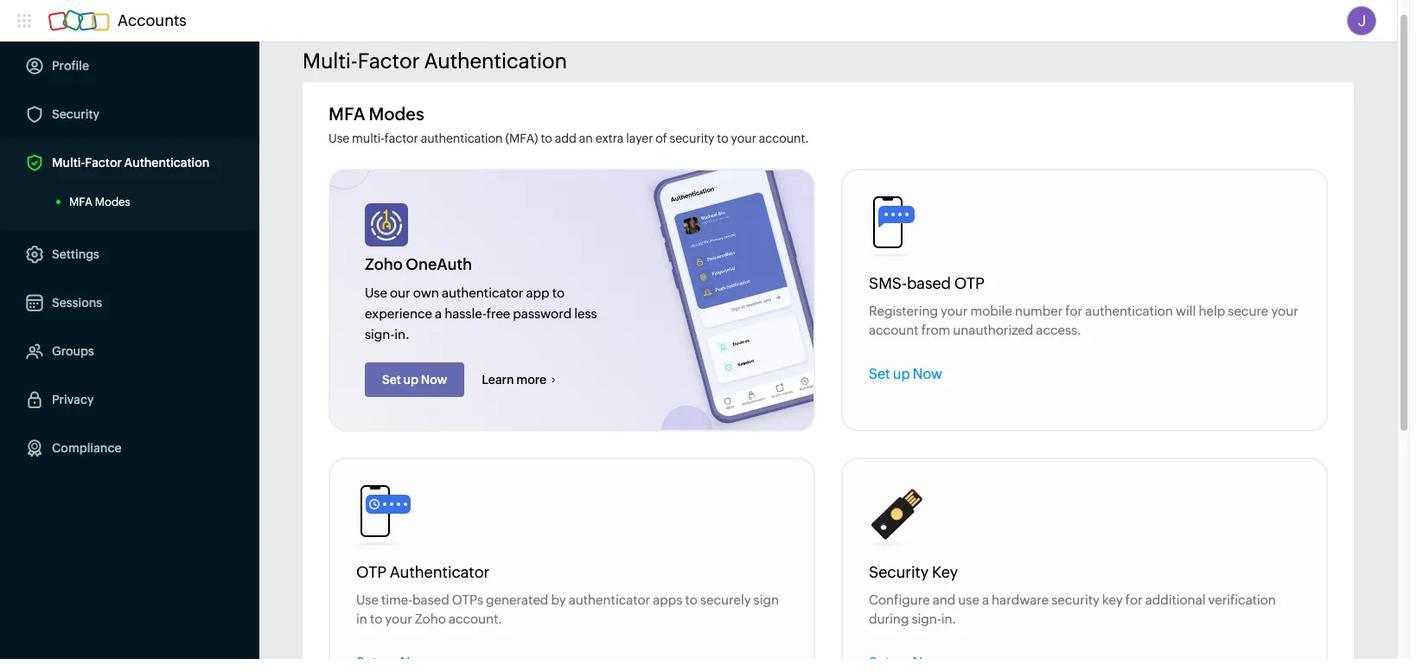 Task type: locate. For each thing, give the bounding box(es) containing it.
settings
[[52, 247, 99, 261]]

0 horizontal spatial set
[[382, 373, 401, 387]]

hardware
[[992, 593, 1050, 607]]

your right of
[[731, 131, 757, 145]]

0 horizontal spatial account.
[[449, 612, 502, 626]]

mfa
[[329, 104, 366, 124], [69, 196, 93, 208]]

otp authenticator
[[356, 563, 490, 581]]

modes inside the mfa modes use multi-factor authentication (mfa) to add an extra layer of security to your account.
[[369, 104, 424, 124]]

0 vertical spatial multi-
[[303, 49, 358, 73]]

1 horizontal spatial security
[[1052, 593, 1100, 607]]

1 vertical spatial in.
[[942, 612, 957, 626]]

1 horizontal spatial in.
[[942, 612, 957, 626]]

security
[[52, 107, 100, 121], [869, 563, 929, 581]]

1 horizontal spatial factor
[[358, 49, 420, 73]]

0 horizontal spatial authenticator
[[442, 285, 524, 300]]

generated
[[486, 593, 549, 607]]

1 vertical spatial modes
[[95, 196, 130, 208]]

a inside use our own authenticator app to experience a hassle-free password less sign-in.
[[435, 306, 442, 321]]

set
[[869, 366, 891, 382], [382, 373, 401, 387]]

1 vertical spatial mfa
[[69, 196, 93, 208]]

0 vertical spatial zoho
[[365, 255, 403, 273]]

authenticator inside use our own authenticator app to experience a hassle-free password less sign-in.
[[442, 285, 524, 300]]

time-
[[381, 593, 413, 607]]

profile
[[52, 59, 89, 73]]

in.
[[395, 327, 409, 342], [942, 612, 957, 626]]

authentication left will
[[1086, 304, 1174, 318]]

account.
[[759, 131, 809, 145], [449, 612, 502, 626]]

apps
[[653, 593, 683, 607]]

0 horizontal spatial a
[[435, 306, 442, 321]]

your inside the mfa modes use multi-factor authentication (mfa) to add an extra layer of security to your account.
[[731, 131, 757, 145]]

account
[[869, 323, 919, 337]]

mfa inside the mfa modes use multi-factor authentication (mfa) to add an extra layer of security to your account.
[[329, 104, 366, 124]]

authentication
[[424, 49, 568, 73], [124, 156, 210, 170]]

otp up time-
[[356, 563, 387, 581]]

your down time-
[[385, 612, 412, 626]]

authenticator
[[442, 285, 524, 300], [569, 593, 651, 607]]

0 vertical spatial authentication
[[424, 49, 568, 73]]

otp
[[955, 274, 985, 292], [356, 563, 387, 581]]

0 vertical spatial account.
[[759, 131, 809, 145]]

otp up mobile
[[955, 274, 985, 292]]

1 horizontal spatial modes
[[369, 104, 424, 124]]

up
[[893, 366, 911, 382], [404, 373, 419, 387]]

use our own authenticator app to experience a hassle-free password less sign-in.
[[365, 285, 597, 342]]

multi-factor authentication up mfa modes
[[52, 156, 210, 170]]

for
[[1066, 304, 1083, 318], [1126, 593, 1143, 607]]

use inside use time-based otps generated by authenticator apps to securely sign in to your zoho account.
[[356, 593, 379, 607]]

mfa up settings
[[69, 196, 93, 208]]

1 vertical spatial security
[[869, 563, 929, 581]]

mobile
[[971, 304, 1013, 318]]

1 vertical spatial account.
[[449, 612, 502, 626]]

0 horizontal spatial factor
[[85, 156, 122, 170]]

to right 'app'
[[552, 285, 565, 300]]

security right of
[[670, 131, 715, 145]]

groups
[[52, 344, 94, 358]]

multi-
[[303, 49, 358, 73], [52, 156, 85, 170]]

verification
[[1209, 593, 1277, 607]]

based inside use time-based otps generated by authenticator apps to securely sign in to your zoho account.
[[413, 593, 450, 607]]

mfa up multi-
[[329, 104, 366, 124]]

0 horizontal spatial in.
[[395, 327, 409, 342]]

2 vertical spatial use
[[356, 593, 379, 607]]

configure and use a hardware security key for additional verification during sign-in.
[[869, 593, 1277, 626]]

1 vertical spatial for
[[1126, 593, 1143, 607]]

zoho
[[365, 255, 403, 273], [415, 612, 446, 626]]

based down otp authenticator
[[413, 593, 450, 607]]

0 vertical spatial sign-
[[365, 327, 395, 342]]

modes
[[369, 104, 424, 124], [95, 196, 130, 208]]

your right secure
[[1272, 304, 1299, 318]]

0 vertical spatial authenticator
[[442, 285, 524, 300]]

unauthorized
[[954, 323, 1034, 337]]

1 vertical spatial zoho
[[415, 612, 446, 626]]

authentication left (mfa)
[[421, 131, 503, 145]]

0 horizontal spatial sign-
[[365, 327, 395, 342]]

sign- down the experience
[[365, 327, 395, 342]]

factor
[[358, 49, 420, 73], [85, 156, 122, 170]]

1 vertical spatial authentication
[[1086, 304, 1174, 318]]

0 vertical spatial security
[[52, 107, 100, 121]]

set down the experience
[[382, 373, 401, 387]]

less
[[575, 306, 597, 321]]

additional
[[1146, 593, 1206, 607]]

for right key
[[1126, 593, 1143, 607]]

0 vertical spatial in.
[[395, 327, 409, 342]]

authentication inside registering your mobile number for authentication will help secure your account from unauthorized access.
[[1086, 304, 1174, 318]]

mfa for mfa modes use multi-factor authentication (mfa) to add an extra layer of security to your account.
[[329, 104, 366, 124]]

(mfa)
[[506, 131, 539, 145]]

0 vertical spatial security
[[670, 131, 715, 145]]

sessions
[[52, 296, 102, 310]]

sign- down and at the right of page
[[912, 612, 942, 626]]

security down profile
[[52, 107, 100, 121]]

0 vertical spatial based
[[907, 274, 952, 292]]

now down from
[[913, 366, 943, 382]]

1 vertical spatial factor
[[85, 156, 122, 170]]

0 horizontal spatial for
[[1066, 304, 1083, 318]]

0 vertical spatial mfa
[[329, 104, 366, 124]]

set up now down 'account'
[[869, 366, 943, 382]]

authenticator right the by
[[569, 593, 651, 607]]

a down own
[[435, 306, 442, 321]]

authentication up mfa modes
[[124, 156, 210, 170]]

privacy
[[52, 393, 94, 407]]

1 horizontal spatial sign-
[[912, 612, 942, 626]]

0 vertical spatial factor
[[358, 49, 420, 73]]

0 vertical spatial modes
[[369, 104, 424, 124]]

an
[[579, 131, 593, 145]]

your inside use time-based otps generated by authenticator apps to securely sign in to your zoho account.
[[385, 612, 412, 626]]

security left key
[[1052, 593, 1100, 607]]

0 horizontal spatial modes
[[95, 196, 130, 208]]

from
[[922, 323, 951, 337]]

1 horizontal spatial for
[[1126, 593, 1143, 607]]

key
[[1103, 593, 1124, 607]]

set up now down the experience
[[382, 373, 447, 387]]

0 horizontal spatial zoho
[[365, 255, 403, 273]]

0 vertical spatial authentication
[[421, 131, 503, 145]]

use up in
[[356, 593, 379, 607]]

1 horizontal spatial authentication
[[424, 49, 568, 73]]

securely
[[701, 593, 751, 607]]

authenticator
[[390, 563, 490, 581]]

security inside the mfa modes use multi-factor authentication (mfa) to add an extra layer of security to your account.
[[670, 131, 715, 145]]

now left learn
[[421, 373, 447, 387]]

zoho up our
[[365, 255, 403, 273]]

use inside use our own authenticator app to experience a hassle-free password less sign-in.
[[365, 285, 387, 300]]

layer
[[627, 131, 654, 145]]

based
[[907, 274, 952, 292], [413, 593, 450, 607]]

sms-based otp
[[869, 274, 985, 292]]

hassle-
[[445, 306, 487, 321]]

otps
[[452, 593, 484, 607]]

0 horizontal spatial security
[[52, 107, 100, 121]]

use
[[329, 131, 350, 145], [365, 285, 387, 300], [356, 593, 379, 607]]

0 vertical spatial for
[[1066, 304, 1083, 318]]

0 horizontal spatial authentication
[[421, 131, 503, 145]]

1 vertical spatial based
[[413, 593, 450, 607]]

configure
[[869, 593, 930, 607]]

1 horizontal spatial multi-factor authentication
[[303, 49, 568, 73]]

your
[[731, 131, 757, 145], [941, 304, 968, 318], [1272, 304, 1299, 318], [385, 612, 412, 626]]

set down 'account'
[[869, 366, 891, 382]]

oneauth
[[406, 255, 472, 273]]

in. down and at the right of page
[[942, 612, 957, 626]]

authenticator up free
[[442, 285, 524, 300]]

help
[[1199, 304, 1226, 318]]

0 vertical spatial a
[[435, 306, 442, 321]]

a right use
[[983, 593, 990, 607]]

set up now
[[869, 366, 943, 382], [382, 373, 447, 387]]

sign-
[[365, 327, 395, 342], [912, 612, 942, 626]]

in. down the experience
[[395, 327, 409, 342]]

in. inside configure and use a hardware security key for additional verification during sign-in.
[[942, 612, 957, 626]]

1 horizontal spatial mfa
[[329, 104, 366, 124]]

sms-
[[869, 274, 907, 292]]

authentication
[[421, 131, 503, 145], [1086, 304, 1174, 318]]

security inside configure and use a hardware security key for additional verification during sign-in.
[[1052, 593, 1100, 607]]

use time-based otps generated by authenticator apps to securely sign in to your zoho account.
[[356, 593, 779, 626]]

1 horizontal spatial authenticator
[[569, 593, 651, 607]]

0 horizontal spatial authentication
[[124, 156, 210, 170]]

zoho down otp authenticator
[[415, 612, 446, 626]]

0 horizontal spatial based
[[413, 593, 450, 607]]

1 vertical spatial use
[[365, 285, 387, 300]]

0 horizontal spatial otp
[[356, 563, 387, 581]]

authentication inside the mfa modes use multi-factor authentication (mfa) to add an extra layer of security to your account.
[[421, 131, 503, 145]]

1 vertical spatial a
[[983, 593, 990, 607]]

1 horizontal spatial zoho
[[415, 612, 446, 626]]

to left add
[[541, 131, 553, 145]]

1 horizontal spatial otp
[[955, 274, 985, 292]]

modes up settings
[[95, 196, 130, 208]]

1 horizontal spatial a
[[983, 593, 990, 607]]

multi-factor authentication up the 'factor'
[[303, 49, 568, 73]]

1 vertical spatial multi-factor authentication
[[52, 156, 210, 170]]

1 vertical spatial security
[[1052, 593, 1100, 607]]

experience
[[365, 306, 433, 321]]

modes up the 'factor'
[[369, 104, 424, 124]]

security
[[670, 131, 715, 145], [1052, 593, 1100, 607]]

based up registering
[[907, 274, 952, 292]]

use left multi-
[[329, 131, 350, 145]]

factor up the 'factor'
[[358, 49, 420, 73]]

factor up mfa modes
[[85, 156, 122, 170]]

for up access.
[[1066, 304, 1083, 318]]

a
[[435, 306, 442, 321], [983, 593, 990, 607]]

use left our
[[365, 285, 387, 300]]

up down the experience
[[404, 373, 419, 387]]

multi-factor authentication
[[303, 49, 568, 73], [52, 156, 210, 170]]

0 horizontal spatial mfa
[[69, 196, 93, 208]]

1 horizontal spatial security
[[869, 563, 929, 581]]

now
[[913, 366, 943, 382], [421, 373, 447, 387]]

by
[[551, 593, 566, 607]]

1 vertical spatial multi-
[[52, 156, 85, 170]]

authentication up (mfa)
[[424, 49, 568, 73]]

1 horizontal spatial account.
[[759, 131, 809, 145]]

1 vertical spatial otp
[[356, 563, 387, 581]]

1 horizontal spatial multi-
[[303, 49, 358, 73]]

to
[[541, 131, 553, 145], [717, 131, 729, 145], [552, 285, 565, 300], [686, 593, 698, 607], [370, 612, 383, 626]]

multi- up multi-
[[303, 49, 358, 73]]

1 horizontal spatial authentication
[[1086, 304, 1174, 318]]

1 vertical spatial authenticator
[[569, 593, 651, 607]]

1 vertical spatial sign-
[[912, 612, 942, 626]]

security up configure
[[869, 563, 929, 581]]

0 horizontal spatial security
[[670, 131, 715, 145]]

multi- up mfa modes
[[52, 156, 85, 170]]

account. inside the mfa modes use multi-factor authentication (mfa) to add an extra layer of security to your account.
[[759, 131, 809, 145]]

up down 'account'
[[893, 366, 911, 382]]

to inside use our own authenticator app to experience a hassle-free password less sign-in.
[[552, 285, 565, 300]]

1 horizontal spatial set up now
[[869, 366, 943, 382]]

0 vertical spatial use
[[329, 131, 350, 145]]

your up from
[[941, 304, 968, 318]]



Task type: describe. For each thing, give the bounding box(es) containing it.
multi-
[[352, 131, 385, 145]]

use for use time-based otps generated by authenticator apps to securely sign in to your zoho account.
[[356, 593, 379, 607]]

extra
[[596, 131, 624, 145]]

password
[[513, 306, 572, 321]]

and
[[933, 593, 956, 607]]

0 vertical spatial multi-factor authentication
[[303, 49, 568, 73]]

0 horizontal spatial set up now
[[382, 373, 447, 387]]

security key
[[869, 563, 959, 581]]

zoho oneauth
[[365, 255, 472, 273]]

for inside registering your mobile number for authentication will help secure your account from unauthorized access.
[[1066, 304, 1083, 318]]

security for security
[[52, 107, 100, 121]]

1 horizontal spatial set
[[869, 366, 891, 382]]

mfa modes use multi-factor authentication (mfa) to add an extra layer of security to your account.
[[329, 104, 809, 145]]

authentication for modes
[[421, 131, 503, 145]]

zoho inside use time-based otps generated by authenticator apps to securely sign in to your zoho account.
[[415, 612, 446, 626]]

use
[[959, 593, 980, 607]]

key
[[933, 563, 959, 581]]

0 horizontal spatial now
[[421, 373, 447, 387]]

mfa for mfa modes
[[69, 196, 93, 208]]

add
[[555, 131, 577, 145]]

during
[[869, 612, 910, 626]]

factor
[[385, 131, 419, 145]]

1 horizontal spatial now
[[913, 366, 943, 382]]

in
[[356, 612, 368, 626]]

authenticator inside use time-based otps generated by authenticator apps to securely sign in to your zoho account.
[[569, 593, 651, 607]]

0 horizontal spatial up
[[404, 373, 419, 387]]

a inside configure and use a hardware security key for additional verification during sign-in.
[[983, 593, 990, 607]]

sign- inside configure and use a hardware security key for additional verification during sign-in.
[[912, 612, 942, 626]]

registering your mobile number for authentication will help secure your account from unauthorized access.
[[869, 304, 1299, 337]]

for inside configure and use a hardware security key for additional verification during sign-in.
[[1126, 593, 1143, 607]]

of
[[656, 131, 668, 145]]

more
[[517, 373, 547, 387]]

0 horizontal spatial multi-
[[52, 156, 85, 170]]

our
[[390, 285, 411, 300]]

security for security key
[[869, 563, 929, 581]]

1 horizontal spatial based
[[907, 274, 952, 292]]

access.
[[1037, 323, 1082, 337]]

learn more
[[482, 373, 547, 387]]

mfa modes
[[69, 196, 130, 208]]

will
[[1176, 304, 1197, 318]]

to right of
[[717, 131, 729, 145]]

1 vertical spatial authentication
[[124, 156, 210, 170]]

registering
[[869, 304, 939, 318]]

modes for mfa modes use multi-factor authentication (mfa) to add an extra layer of security to your account.
[[369, 104, 424, 124]]

free
[[487, 306, 511, 321]]

1 horizontal spatial up
[[893, 366, 911, 382]]

use for use our own authenticator app to experience a hassle-free password less sign-in.
[[365, 285, 387, 300]]

sign
[[754, 593, 779, 607]]

compliance
[[52, 441, 122, 455]]

in. inside use our own authenticator app to experience a hassle-free password less sign-in.
[[395, 327, 409, 342]]

learn
[[482, 373, 514, 387]]

to right in
[[370, 612, 383, 626]]

authentication for your
[[1086, 304, 1174, 318]]

0 horizontal spatial multi-factor authentication
[[52, 156, 210, 170]]

secure
[[1229, 304, 1269, 318]]

account. inside use time-based otps generated by authenticator apps to securely sign in to your zoho account.
[[449, 612, 502, 626]]

number
[[1016, 304, 1063, 318]]

modes for mfa modes
[[95, 196, 130, 208]]

accounts
[[118, 11, 187, 29]]

own
[[413, 285, 439, 300]]

app
[[526, 285, 550, 300]]

sign- inside use our own authenticator app to experience a hassle-free password less sign-in.
[[365, 327, 395, 342]]

0 vertical spatial otp
[[955, 274, 985, 292]]

to right apps
[[686, 593, 698, 607]]

use inside the mfa modes use multi-factor authentication (mfa) to add an extra layer of security to your account.
[[329, 131, 350, 145]]



Task type: vqa. For each thing, say whether or not it's contained in the screenshot.
the leftmost sign-
yes



